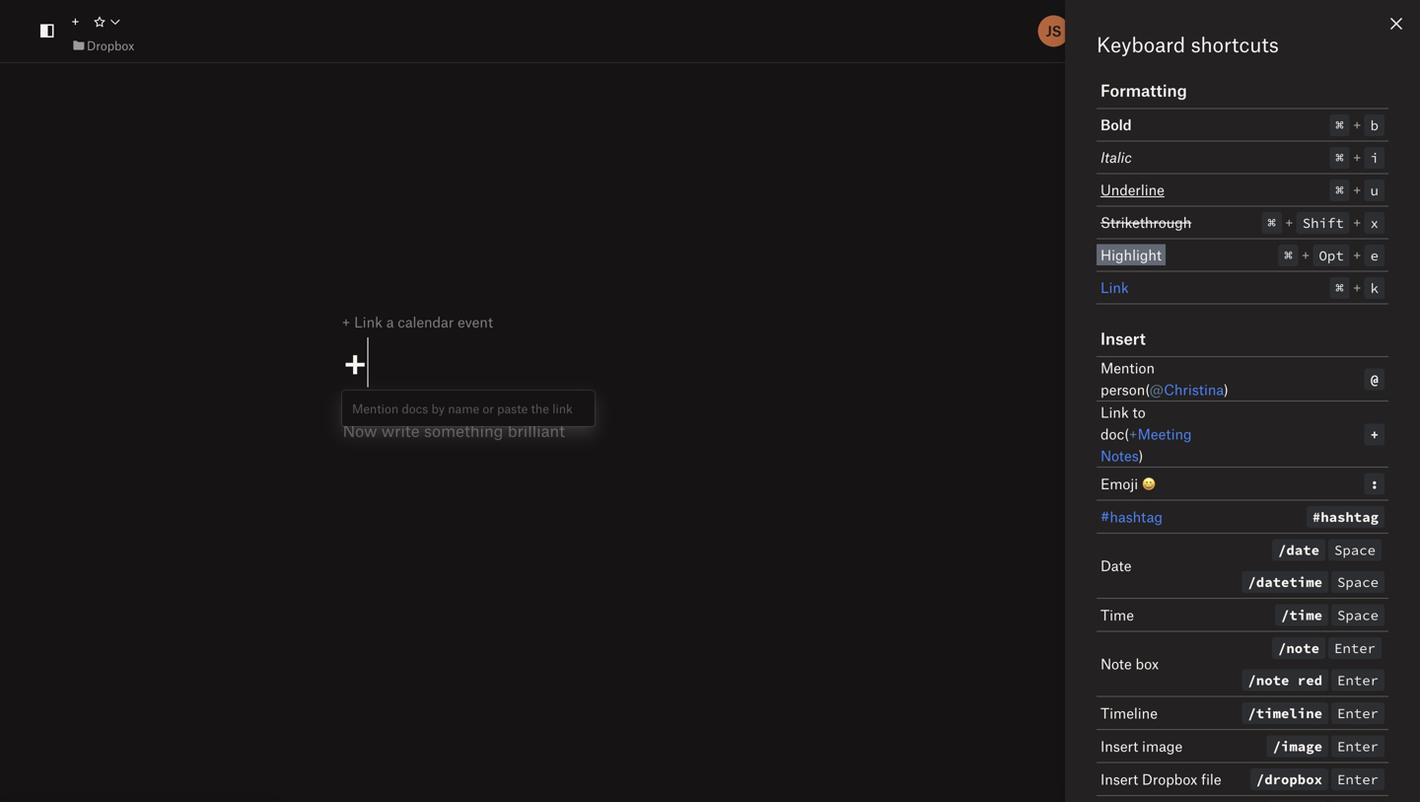 Task type: vqa. For each thing, say whether or not it's contained in the screenshot.


Task type: describe. For each thing, give the bounding box(es) containing it.
+ left opt
[[1302, 246, 1311, 263]]

datetime
[[1257, 573, 1323, 591]]

by
[[432, 401, 445, 416]]

date
[[1287, 541, 1320, 559]]

i
[[1371, 149, 1379, 167]]

/ for timeline
[[1248, 704, 1257, 722]]

/ image
[[1273, 737, 1323, 755]]

italic
[[1101, 148, 1132, 166]]

or
[[483, 401, 494, 416]]

/ for date
[[1279, 541, 1287, 559]]

mention for person
[[1101, 359, 1155, 376]]

insert for insert image
[[1101, 737, 1139, 754]]

/ note red
[[1248, 671, 1323, 689]]

enter for note
[[1335, 639, 1376, 657]]

/ datetime
[[1248, 573, 1323, 591]]

0 horizontal spatial # hashtag
[[1101, 508, 1163, 525]]

link
[[553, 401, 573, 416]]

+ down + link a calendar event dropdown button
[[343, 337, 368, 387]]

0 horizontal spatial (
[[1125, 425, 1129, 442]]

paste
[[497, 401, 528, 416]]

⌘ + b
[[1336, 116, 1379, 134]]

/ for note red
[[1248, 671, 1257, 689]]

mention for docs
[[352, 401, 399, 416]]

image for insert image
[[1142, 737, 1183, 754]]

link for link
[[1101, 279, 1129, 296]]

+ link a calendar event button
[[327, 313, 493, 331]]

note box
[[1101, 655, 1159, 672]]

enter right red
[[1338, 671, 1379, 689]]

insert dropbox file
[[1101, 770, 1222, 787]]

⌘ for k
[[1336, 279, 1344, 297]]

⌘ for i
[[1336, 149, 1344, 167]]

1 horizontal spatial @
[[1371, 370, 1379, 388]]

js
[[1046, 22, 1062, 39]]

+ inside ⌘ + k
[[1353, 279, 1362, 296]]

person
[[1101, 381, 1146, 398]]

+ link
[[71, 10, 80, 32]]

⌘ for b
[[1336, 116, 1344, 134]]

1 horizontal spatial hashtag
[[1321, 508, 1379, 526]]

keyboard
[[1097, 32, 1186, 56]]

/ for note
[[1279, 639, 1287, 657]]

notes
[[1101, 447, 1139, 464]]

/ date
[[1279, 541, 1320, 559]]

link for link to doc
[[1101, 403, 1129, 421]]

meeting notes
[[1101, 425, 1192, 464]]

insert image
[[1101, 737, 1183, 754]]

calendar
[[398, 313, 454, 331]]

emoji 😀
[[1101, 475, 1156, 492]]

/ for datetime
[[1248, 573, 1257, 591]]

⌘ + opt + e
[[1285, 246, 1379, 264]]

share
[[1092, 22, 1132, 39]]

highlight
[[1101, 246, 1162, 263]]

e
[[1371, 247, 1379, 264]]

docs
[[402, 401, 428, 416]]

timeline
[[1101, 704, 1158, 721]]

⌘ + u
[[1336, 181, 1379, 199]]

updated
[[1168, 762, 1224, 779]]

strikethrough
[[1101, 214, 1192, 231]]

emoji
[[1101, 475, 1139, 492]]

+ up dropbox link
[[71, 12, 80, 30]]

doc
[[1101, 425, 1125, 442]]

space for time
[[1338, 606, 1379, 624]]

enter for image
[[1338, 737, 1379, 755]]

file
[[1202, 770, 1222, 787]]

⌘ for shift
[[1268, 214, 1276, 232]]

/ for image
[[1273, 737, 1281, 755]]

1
[[1228, 762, 1234, 779]]

😀
[[1142, 475, 1156, 492]]

shift
[[1303, 214, 1344, 232]]

meeting
[[1138, 425, 1192, 442]]

+ link a calendar event
[[342, 313, 493, 331]]

⌘ for opt
[[1285, 247, 1293, 264]]

+ left e
[[1353, 246, 1362, 263]]

⌘ + k
[[1336, 279, 1379, 297]]

space for date
[[1335, 541, 1376, 559]]

/ for dropbox
[[1257, 770, 1265, 788]]

formatting
[[1101, 80, 1188, 100]]



Task type: locate. For each thing, give the bounding box(es) containing it.
2 image from the left
[[1281, 737, 1323, 755]]

insert down insert image
[[1101, 770, 1139, 787]]

@
[[1371, 370, 1379, 388], [1150, 381, 1164, 398]]

+ left shift on the top right
[[1285, 214, 1294, 231]]

0 vertical spatial note
[[1287, 639, 1320, 657]]

red
[[1298, 671, 1323, 689]]

insert up "person"
[[1101, 328, 1146, 348]]

+ left k
[[1353, 279, 1362, 296]]

mention left docs
[[352, 401, 399, 416]]

insert down timeline
[[1101, 737, 1139, 754]]

insert
[[1101, 328, 1146, 348], [1101, 737, 1139, 754], [1101, 770, 1139, 787]]

enter for timeline
[[1338, 704, 1379, 722]]

0 horizontal spatial )
[[1139, 447, 1144, 464]]

@ down k
[[1371, 370, 1379, 388]]

christina
[[1164, 381, 1224, 398]]

1 vertical spatial )
[[1139, 447, 1144, 464]]

⌘ down opt
[[1336, 279, 1344, 297]]

0 horizontal spatial mention
[[352, 401, 399, 416]]

#
[[1101, 508, 1110, 525], [1313, 508, 1321, 526]]

0 vertical spatial space
[[1335, 541, 1376, 559]]

⌘ inside the ⌘ + b
[[1336, 116, 1344, 134]]

/
[[1279, 541, 1287, 559], [1248, 573, 1257, 591], [1281, 606, 1290, 624], [1279, 639, 1287, 657], [1248, 671, 1257, 689], [1248, 704, 1257, 722], [1273, 737, 1281, 755], [1257, 770, 1265, 788]]

+ right doc
[[1129, 425, 1138, 442]]

⌘ inside ⌘ + u
[[1336, 182, 1344, 199]]

1 horizontal spatial (
[[1146, 381, 1150, 398]]

⌘ left b
[[1336, 116, 1344, 134]]

b
[[1371, 116, 1379, 134]]

link to doc
[[1101, 403, 1146, 442]]

⌘ inside ⌘ + shift + x
[[1268, 214, 1276, 232]]

u
[[1371, 182, 1379, 199]]

2 vertical spatial insert
[[1101, 770, 1139, 787]]

0 vertical spatial (
[[1146, 381, 1150, 398]]

⌘
[[1336, 116, 1344, 134], [1336, 149, 1344, 167], [1336, 182, 1344, 199], [1268, 214, 1276, 232], [1285, 247, 1293, 264], [1336, 279, 1344, 297]]

0 horizontal spatial image
[[1142, 737, 1183, 754]]

1 horizontal spatial # hashtag
[[1313, 508, 1379, 526]]

@ right "person"
[[1150, 381, 1164, 398]]

enter
[[1335, 639, 1376, 657], [1338, 671, 1379, 689], [1338, 704, 1379, 722], [1338, 737, 1379, 755], [1338, 770, 1379, 788]]

0 vertical spatial link
[[1101, 279, 1129, 296]]

⌘ inside ⌘ + i
[[1336, 149, 1344, 167]]

mention up "person"
[[1101, 359, 1155, 376]]

2 insert from the top
[[1101, 737, 1139, 754]]

date
[[1101, 557, 1132, 574]]

link inside link to doc
[[1101, 403, 1129, 421]]

ago
[[1288, 762, 1312, 779]]

1 horizontal spatial image
[[1281, 737, 1323, 755]]

+
[[71, 12, 80, 30], [1353, 116, 1362, 133], [1353, 148, 1362, 166], [1353, 181, 1362, 198], [1285, 214, 1294, 231], [1353, 214, 1362, 231], [1302, 246, 1311, 263], [1353, 246, 1362, 263], [1353, 279, 1362, 296], [342, 313, 351, 331], [343, 337, 368, 387], [1129, 425, 1138, 442], [1371, 425, 1379, 443]]

image for / image
[[1281, 737, 1323, 755]]

box
[[1136, 655, 1159, 672]]

note for note red
[[1257, 671, 1290, 689]]

timeline
[[1257, 704, 1323, 722]]

space right 'time'
[[1338, 606, 1379, 624]]

1 horizontal spatial )
[[1224, 381, 1229, 398]]

+ left b
[[1353, 116, 1362, 133]]

:
[[1371, 475, 1379, 493]]

dropbox
[[87, 38, 134, 53], [1142, 770, 1198, 787]]

link down highlight
[[1101, 279, 1129, 296]]

⌘ left opt
[[1285, 247, 1293, 264]]

the
[[531, 401, 549, 416]]

enter right timeline
[[1338, 704, 1379, 722]]

⌘ + i
[[1336, 148, 1379, 167]]

updated 1 second ago
[[1168, 762, 1312, 779]]

+ inside the ⌘ + b
[[1353, 116, 1362, 133]]

1 vertical spatial insert
[[1101, 737, 1139, 754]]

keyboard shortcuts
[[1097, 32, 1279, 56]]

(
[[1146, 381, 1150, 398], [1125, 425, 1129, 442]]

0 horizontal spatial dropbox
[[87, 38, 134, 53]]

image
[[1142, 737, 1183, 754], [1281, 737, 1323, 755]]

0 vertical spatial insert
[[1101, 328, 1146, 348]]

1 vertical spatial mention
[[352, 401, 399, 416]]

+ left u
[[1353, 181, 1362, 198]]

to
[[1133, 403, 1146, 421]]

# hashtag down the "emoji 😀"
[[1101, 508, 1163, 525]]

space right date
[[1335, 541, 1376, 559]]

shortcuts
[[1191, 32, 1279, 56]]

/ dropbox
[[1257, 770, 1323, 788]]

enter right ago
[[1338, 770, 1379, 788]]

image up insert dropbox file
[[1142, 737, 1183, 754]]

note up red
[[1287, 639, 1320, 657]]

/ time
[[1281, 606, 1323, 624]]

opt
[[1319, 247, 1344, 264]]

⌘ for u
[[1336, 182, 1344, 199]]

# hashtag down :
[[1313, 508, 1379, 526]]

enter right / image
[[1338, 737, 1379, 755]]

note
[[1101, 655, 1132, 672]]

time
[[1101, 606, 1134, 623]]

space
[[1335, 541, 1376, 559], [1338, 573, 1379, 591], [1338, 606, 1379, 624]]

1 horizontal spatial #
[[1313, 508, 1321, 526]]

1 insert from the top
[[1101, 328, 1146, 348]]

3 insert from the top
[[1101, 770, 1139, 787]]

mention person ( @ christina )
[[1101, 359, 1229, 398]]

note up "/ timeline" on the right bottom of the page
[[1257, 671, 1290, 689]]

( up to
[[1146, 381, 1150, 398]]

k
[[1371, 279, 1379, 297]]

x
[[1371, 214, 1379, 232]]

+ left x at top right
[[1353, 214, 1362, 231]]

insert for insert dropbox file
[[1101, 770, 1139, 787]]

enter right / note
[[1335, 639, 1376, 657]]

⌘ + shift + x
[[1268, 214, 1379, 232]]

a
[[386, 313, 394, 331]]

link
[[1101, 279, 1129, 296], [354, 313, 383, 331], [1101, 403, 1129, 421]]

dropbox link
[[71, 35, 134, 55]]

0 vertical spatial )
[[1224, 381, 1229, 398]]

name
[[448, 401, 480, 416]]

+ left i
[[1353, 148, 1362, 166]]

1 horizontal spatial dropbox
[[1142, 770, 1198, 787]]

dropbox
[[1265, 770, 1323, 788]]

+ up :
[[1371, 425, 1379, 443]]

note for note
[[1287, 639, 1320, 657]]

0 horizontal spatial hashtag
[[1110, 508, 1163, 525]]

mention docs by name or paste the link
[[352, 401, 573, 416]]

note
[[1287, 639, 1320, 657], [1257, 671, 1290, 689]]

# hashtag
[[1101, 508, 1163, 525], [1313, 508, 1379, 526]]

link left a
[[354, 313, 383, 331]]

dropbox inside dropbox link
[[87, 38, 134, 53]]

/ for time
[[1281, 606, 1290, 624]]

enter for dropbox
[[1338, 770, 1379, 788]]

0 vertical spatial mention
[[1101, 359, 1155, 376]]

@ inside mention person ( @ christina )
[[1150, 381, 1164, 398]]

js button
[[1036, 13, 1072, 49]]

⌘ inside ⌘ + opt + e
[[1285, 247, 1293, 264]]

underline
[[1101, 181, 1165, 198]]

⌘ left u
[[1336, 182, 1344, 199]]

) inside mention person ( @ christina )
[[1224, 381, 1229, 398]]

hashtag down :
[[1321, 508, 1379, 526]]

share button
[[1080, 15, 1143, 47]]

⌘ inside ⌘ + k
[[1336, 279, 1344, 297]]

1 vertical spatial space
[[1338, 573, 1379, 591]]

hashtag
[[1110, 508, 1163, 525], [1321, 508, 1379, 526]]

mention inside mention person ( @ christina )
[[1101, 359, 1155, 376]]

space right datetime
[[1338, 573, 1379, 591]]

1 vertical spatial note
[[1257, 671, 1290, 689]]

( inside mention person ( @ christina )
[[1146, 381, 1150, 398]]

1 vertical spatial (
[[1125, 425, 1129, 442]]

⌘ left i
[[1336, 149, 1344, 167]]

/ note
[[1279, 639, 1320, 657]]

bold
[[1101, 116, 1132, 133]]

0 horizontal spatial @
[[1150, 381, 1164, 398]]

⌘ left shift on the top right
[[1268, 214, 1276, 232]]

+ inside ⌘ + i
[[1353, 148, 1362, 166]]

+ inside ⌘ + u
[[1353, 181, 1362, 198]]

( up notes
[[1125, 425, 1129, 442]]

+ left a
[[342, 313, 351, 331]]

event
[[458, 313, 493, 331]]

2 vertical spatial space
[[1338, 606, 1379, 624]]

1 vertical spatial dropbox
[[1142, 770, 1198, 787]]

insert for insert
[[1101, 328, 1146, 348]]

1 horizontal spatial mention
[[1101, 359, 1155, 376]]

0 horizontal spatial #
[[1101, 508, 1110, 525]]

# down emoji
[[1101, 508, 1110, 525]]

/ timeline
[[1248, 704, 1323, 722]]

0 vertical spatial dropbox
[[87, 38, 134, 53]]

image up ago
[[1281, 737, 1323, 755]]

2 vertical spatial link
[[1101, 403, 1129, 421]]

hashtag down the "emoji 😀"
[[1110, 508, 1163, 525]]

)
[[1224, 381, 1229, 398], [1139, 447, 1144, 464]]

# up date
[[1313, 508, 1321, 526]]

mention
[[1101, 359, 1155, 376], [352, 401, 399, 416]]

second
[[1238, 762, 1284, 779]]

1 vertical spatial link
[[354, 313, 383, 331]]

time
[[1290, 606, 1323, 624]]

link up doc
[[1101, 403, 1129, 421]]

1 image from the left
[[1142, 737, 1183, 754]]



